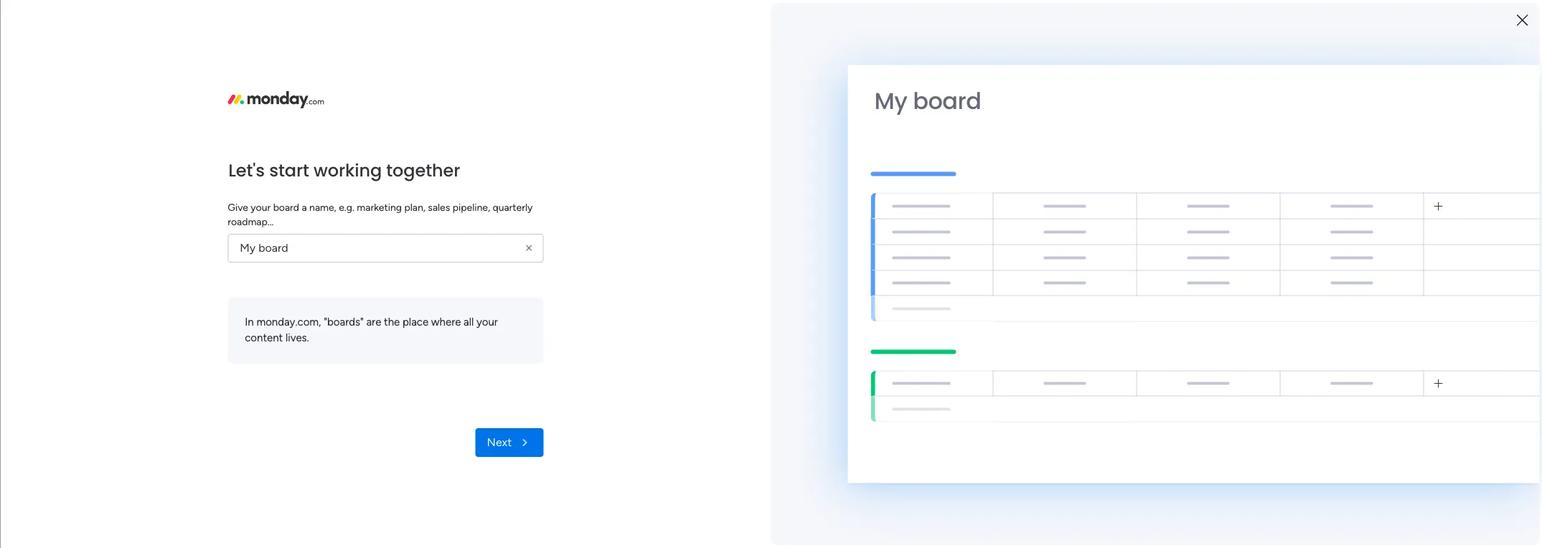Task type: vqa. For each thing, say whether or not it's contained in the screenshot.
Privacy
no



Task type: describe. For each thing, give the bounding box(es) containing it.
team
[[1328, 188, 1354, 201]]

invite team members (0/1) link
[[1284, 187, 1478, 203]]

give for give feedback
[[1291, 55, 1313, 68]]

(inbox)
[[362, 342, 404, 358]]

profile
[[1349, 207, 1379, 219]]

update
[[285, 342, 329, 358]]

let's start working together
[[228, 158, 460, 182]]

ready-
[[1271, 439, 1305, 453]]

apps image
[[1385, 10, 1399, 24]]

your for boost
[[1304, 422, 1327, 435]]

boost
[[1271, 422, 1301, 435]]

your for give
[[251, 201, 271, 214]]

work management > main workspace
[[301, 286, 468, 299]]

management
[[325, 286, 384, 299]]

members
[[1356, 188, 1401, 201]]

>
[[387, 286, 393, 299]]

give for give your board a name, e.g. marketing plan, sales pipeline, quarterly roadmap...
[[228, 201, 248, 214]]

explore templates button
[[1271, 463, 1469, 492]]

made
[[1305, 439, 1333, 453]]

templates inside button
[[1365, 471, 1416, 484]]

notifications image
[[1290, 10, 1305, 24]]

next
[[487, 436, 512, 449]]

templates image image
[[1275, 310, 1465, 409]]

get
[[1304, 517, 1322, 531]]

lives.
[[286, 332, 309, 344]]

where
[[431, 315, 461, 328]]

project management
[[304, 263, 414, 276]]

a
[[302, 201, 307, 214]]

name,
[[309, 201, 336, 214]]

monday.com,
[[256, 315, 321, 328]]

component image
[[283, 285, 296, 297]]

search everything image
[[1420, 10, 1435, 24]]

start
[[269, 158, 309, 182]]

open update feed (inbox) image
[[265, 342, 282, 359]]

inbox image
[[1322, 10, 1336, 24]]

minutes
[[1391, 422, 1433, 435]]

0 vertical spatial board
[[913, 84, 981, 117]]

"boards"
[[324, 315, 364, 328]]

e.g.
[[339, 201, 354, 214]]

marketing
[[357, 201, 402, 214]]

circle o image for invite
[[1284, 190, 1293, 200]]

v2 bolt switch image
[[1386, 53, 1394, 69]]

complete
[[1298, 207, 1346, 219]]

complete profile
[[1298, 207, 1379, 219]]

quick
[[1398, 54, 1428, 68]]

invite members image
[[1354, 10, 1368, 24]]

install our mobile app
[[1298, 225, 1405, 238]]

public board image
[[283, 262, 299, 278]]

boost your workflow in minutes with ready-made templates
[[1271, 422, 1458, 453]]

add to favorites image
[[449, 262, 464, 277]]

quick search
[[1398, 54, 1466, 68]]

next button
[[475, 428, 543, 457]]

install our mobile app link
[[1298, 223, 1478, 240]]

my board
[[875, 84, 981, 117]]

our
[[1329, 225, 1347, 238]]

all
[[464, 315, 474, 328]]



Task type: locate. For each thing, give the bounding box(es) containing it.
complete profile link
[[1284, 205, 1478, 221]]

your inside in monday.com, "boards" are the place where all your content lives.
[[477, 315, 498, 328]]

your right all
[[477, 315, 498, 328]]

1 horizontal spatial give
[[1291, 55, 1313, 68]]

help image
[[1452, 10, 1466, 24]]

0 vertical spatial give
[[1291, 55, 1313, 68]]

board
[[913, 84, 981, 117], [273, 201, 299, 214]]

workflow
[[1330, 422, 1377, 435]]

plan,
[[404, 201, 426, 214]]

give inside give your board a name, e.g. marketing plan, sales pipeline, quarterly roadmap...
[[228, 201, 248, 214]]

feedback
[[1315, 55, 1360, 68]]

are
[[366, 315, 381, 328]]

main
[[395, 286, 417, 299]]

board inside give your board a name, e.g. marketing plan, sales pipeline, quarterly roadmap...
[[273, 201, 299, 214]]

your inside boost your workflow in minutes with ready-made templates
[[1304, 422, 1327, 435]]

circle o image left invite
[[1284, 190, 1293, 200]]

install
[[1298, 225, 1326, 238]]

with
[[1435, 422, 1458, 435]]

work
[[301, 286, 323, 299]]

your
[[251, 201, 271, 214], [477, 315, 498, 328], [1304, 422, 1327, 435]]

your inside give your board a name, e.g. marketing plan, sales pipeline, quarterly roadmap...
[[251, 201, 271, 214]]

v2 user feedback image
[[1274, 53, 1285, 69]]

1 circle o image from the top
[[1284, 190, 1293, 200]]

&
[[1294, 517, 1301, 531]]

1 vertical spatial your
[[477, 315, 498, 328]]

inspired
[[1324, 517, 1366, 531]]

project
[[304, 263, 342, 276]]

explore templates
[[1324, 471, 1416, 484]]

quarterly
[[493, 201, 533, 214]]

0 vertical spatial your
[[251, 201, 271, 214]]

Give your board a name, e.g. marketing plan, sales pipeline, quarterly roadmap... text field
[[228, 234, 543, 262]]

0 horizontal spatial your
[[251, 201, 271, 214]]

1 vertical spatial circle o image
[[1284, 208, 1293, 219]]

sales
[[428, 201, 450, 214]]

learn & get inspired
[[1262, 517, 1366, 531]]

explore
[[1324, 471, 1362, 484]]

invite team members (0/1)
[[1298, 188, 1427, 201]]

pipeline,
[[453, 201, 490, 214]]

2 vertical spatial your
[[1304, 422, 1327, 435]]

2 circle o image from the top
[[1284, 208, 1293, 219]]

in
[[1380, 422, 1389, 435]]

your up 'roadmap...'
[[251, 201, 271, 214]]

1 vertical spatial board
[[273, 201, 299, 214]]

let's
[[228, 158, 265, 182]]

place
[[403, 315, 429, 328]]

0 horizontal spatial board
[[273, 201, 299, 214]]

workspace
[[419, 286, 468, 299]]

invite
[[1298, 188, 1325, 201]]

board right my
[[913, 84, 981, 117]]

in monday.com, "boards" are the place where all your content lives.
[[245, 315, 498, 344]]

your up made
[[1304, 422, 1327, 435]]

templates right "explore"
[[1365, 471, 1416, 484]]

templates down "workflow"
[[1336, 439, 1387, 453]]

mobile
[[1350, 225, 1382, 238]]

templates inside boost your workflow in minutes with ready-made templates
[[1336, 439, 1387, 453]]

working
[[314, 158, 382, 182]]

content
[[245, 332, 283, 344]]

0 horizontal spatial give
[[228, 201, 248, 214]]

app
[[1385, 225, 1405, 238]]

update feed (inbox)
[[285, 342, 404, 358]]

the
[[384, 315, 400, 328]]

quick search button
[[1374, 47, 1478, 76]]

my
[[875, 84, 907, 117]]

1 vertical spatial templates
[[1365, 471, 1416, 484]]

circle o image for complete
[[1284, 208, 1293, 219]]

give right v2 user feedback icon
[[1291, 55, 1313, 68]]

give up 'roadmap...'
[[228, 201, 248, 214]]

circle o image
[[1284, 190, 1293, 200], [1284, 208, 1293, 219]]

(0/1)
[[1404, 188, 1427, 201]]

logo image
[[228, 91, 324, 108]]

1 horizontal spatial your
[[477, 315, 498, 328]]

management
[[345, 263, 414, 276]]

circle o image inside invite team members (0/1) link
[[1284, 190, 1293, 200]]

give your board a name, e.g. marketing plan, sales pipeline, quarterly roadmap...
[[228, 201, 533, 228]]

feed
[[332, 342, 359, 358]]

in
[[245, 315, 254, 328]]

2 horizontal spatial your
[[1304, 422, 1327, 435]]

1 horizontal spatial board
[[913, 84, 981, 117]]

templates
[[1336, 439, 1387, 453], [1365, 471, 1416, 484]]

circle o image left complete
[[1284, 208, 1293, 219]]

board left a
[[273, 201, 299, 214]]

give feedback
[[1291, 55, 1360, 68]]

give
[[1291, 55, 1313, 68], [228, 201, 248, 214]]

1 vertical spatial give
[[228, 201, 248, 214]]

0 vertical spatial circle o image
[[1284, 190, 1293, 200]]

learn
[[1262, 517, 1291, 531]]

circle o image inside the complete profile link
[[1284, 208, 1293, 219]]

search
[[1431, 54, 1466, 68]]

together
[[386, 158, 460, 182]]

roadmap...
[[228, 216, 274, 228]]

jacob simon image
[[1502, 6, 1525, 29]]

0 vertical spatial templates
[[1336, 439, 1387, 453]]



